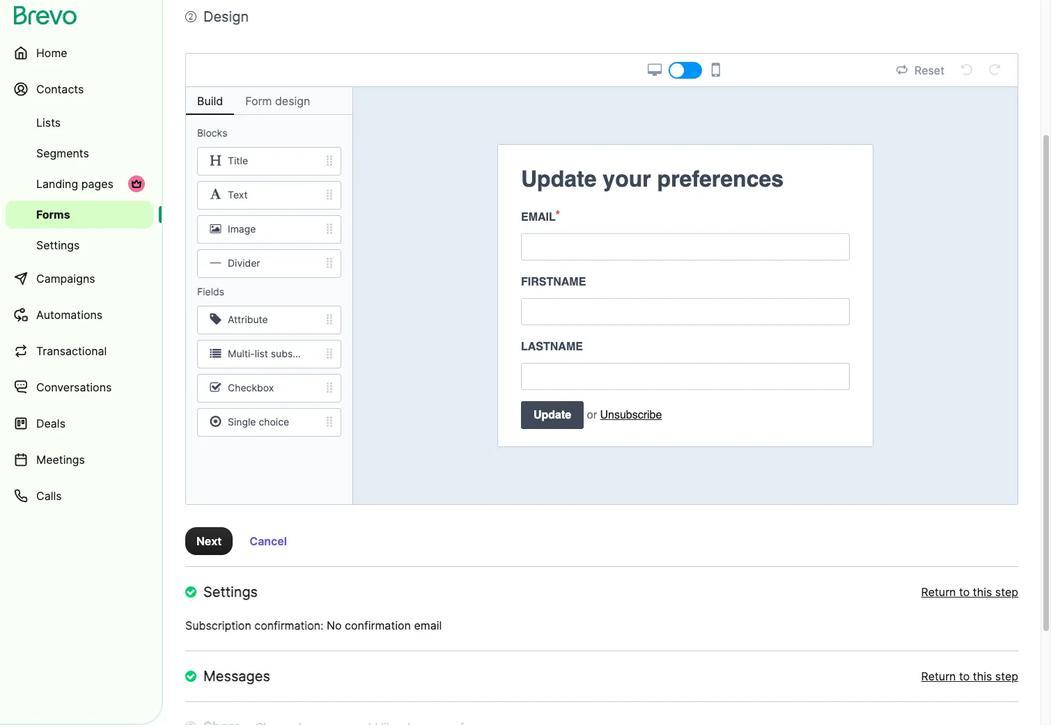 Task type: describe. For each thing, give the bounding box(es) containing it.
lastname button
[[510, 331, 862, 396]]

preferences
[[658, 166, 784, 192]]

automations
[[36, 308, 103, 322]]

list
[[255, 348, 268, 360]]

return to this step button for settings
[[922, 584, 1019, 601]]

cancel
[[250, 535, 287, 549]]

lists link
[[6, 109, 153, 137]]

form
[[246, 94, 272, 108]]

this for settings
[[974, 586, 993, 599]]

form design
[[246, 94, 310, 108]]

email
[[414, 619, 442, 633]]

segments link
[[6, 139, 153, 167]]

calls link
[[6, 480, 153, 513]]

return image for settings
[[185, 587, 197, 598]]

title
[[228, 155, 248, 167]]

firstname button
[[510, 266, 862, 331]]

attribute
[[228, 314, 268, 326]]

blocks
[[197, 127, 228, 139]]

single choice
[[228, 416, 289, 428]]

2
[[188, 11, 194, 22]]

transactional link
[[6, 335, 153, 368]]

text
[[228, 189, 248, 201]]

form design link
[[234, 87, 322, 115]]

checkbox button
[[186, 374, 353, 403]]

subscription
[[185, 619, 251, 633]]

pages
[[81, 177, 114, 191]]

1 horizontal spatial settings
[[204, 584, 258, 601]]

design
[[204, 8, 249, 25]]

left___rvooi image
[[131, 178, 142, 190]]

reset
[[915, 63, 945, 77]]

or unsubscribe
[[587, 409, 663, 422]]

landing pages
[[36, 177, 114, 191]]

design
[[275, 94, 310, 108]]

cancel button
[[239, 528, 298, 556]]

your
[[603, 166, 652, 192]]

return to this step for messages
[[922, 670, 1019, 684]]

forms link
[[6, 201, 153, 229]]

2 confirmation from the left
[[345, 619, 411, 633]]

update for update
[[534, 409, 572, 422]]

lastname
[[521, 341, 583, 353]]

title button
[[186, 147, 353, 176]]

build
[[197, 94, 223, 108]]

image button
[[186, 215, 353, 244]]

text button
[[186, 181, 353, 210]]

single
[[228, 416, 256, 428]]

:
[[321, 619, 324, 633]]

meetings link
[[6, 443, 153, 477]]

or
[[587, 409, 597, 422]]

email button
[[510, 201, 862, 266]]

contacts
[[36, 82, 84, 96]]

segments
[[36, 146, 89, 160]]

conversations link
[[6, 371, 153, 404]]

step for settings
[[996, 586, 1019, 599]]



Task type: locate. For each thing, give the bounding box(es) containing it.
return image left messages
[[185, 671, 197, 682]]

campaigns link
[[6, 262, 153, 296]]

subscription confirmation : no confirmation email
[[185, 619, 442, 633]]

this for messages
[[974, 670, 993, 684]]

None text field
[[521, 363, 850, 390]]

divider button
[[186, 250, 353, 278]]

0 vertical spatial update
[[521, 166, 597, 192]]

2 return to this step from the top
[[922, 670, 1019, 684]]

return to this step button
[[922, 584, 1019, 601], [922, 669, 1019, 685]]

step
[[996, 586, 1019, 599], [996, 670, 1019, 684]]

settings up subscription
[[204, 584, 258, 601]]

divider
[[228, 257, 260, 269]]

multi-list subscription
[[228, 348, 328, 360]]

return image for messages
[[185, 671, 197, 682]]

to
[[960, 586, 971, 599], [960, 670, 971, 684]]

2 return to this step button from the top
[[922, 669, 1019, 685]]

firstname
[[521, 276, 586, 289]]

1 this from the top
[[974, 586, 993, 599]]

1 return to this step from the top
[[922, 586, 1019, 599]]

fields
[[197, 286, 224, 298]]

deals
[[36, 417, 66, 431]]

confirmation right no on the bottom left of page
[[345, 619, 411, 633]]

no
[[327, 619, 342, 633]]

email
[[521, 211, 556, 224]]

return
[[922, 586, 957, 599], [922, 670, 957, 684]]

0 vertical spatial settings
[[36, 238, 80, 252]]

1 vertical spatial this
[[974, 670, 993, 684]]

next button
[[185, 528, 233, 556]]

transactional
[[36, 344, 107, 358]]

Update your preferences text field
[[521, 162, 850, 196]]

campaigns
[[36, 272, 95, 286]]

0 vertical spatial return
[[922, 586, 957, 599]]

1 vertical spatial settings
[[204, 584, 258, 601]]

reset button
[[893, 61, 949, 79]]

contacts link
[[6, 72, 153, 106]]

deals link
[[6, 407, 153, 441]]

1 horizontal spatial confirmation
[[345, 619, 411, 633]]

multi-list subscription button
[[186, 340, 353, 369]]

landing pages link
[[6, 170, 153, 198]]

settings link
[[6, 231, 153, 259]]

multi-
[[228, 348, 255, 360]]

0 vertical spatial step
[[996, 586, 1019, 599]]

1 vertical spatial return
[[922, 670, 957, 684]]

1 confirmation from the left
[[255, 619, 321, 633]]

forms
[[36, 208, 70, 222]]

1 step from the top
[[996, 586, 1019, 599]]

return to this step
[[922, 586, 1019, 599], [922, 670, 1019, 684]]

update your preferences button
[[510, 157, 862, 201]]

return to this step for settings
[[922, 586, 1019, 599]]

2 return image from the top
[[185, 671, 197, 682]]

1 vertical spatial return image
[[185, 671, 197, 682]]

build link
[[186, 87, 234, 115]]

update left "or"
[[534, 409, 572, 422]]

0 horizontal spatial settings
[[36, 238, 80, 252]]

subscription
[[271, 348, 328, 360]]

1 return to this step button from the top
[[922, 584, 1019, 601]]

update your preferences
[[521, 166, 784, 192]]

messages
[[204, 669, 270, 685]]

return for messages
[[922, 670, 957, 684]]

0 vertical spatial return to this step button
[[922, 584, 1019, 601]]

settings
[[36, 238, 80, 252], [204, 584, 258, 601]]

none text field inside lastname button
[[521, 363, 850, 390]]

1 return from the top
[[922, 586, 957, 599]]

attribute button
[[186, 306, 353, 335]]

None text field
[[521, 234, 850, 261], [521, 298, 850, 326], [521, 234, 850, 261], [521, 298, 850, 326]]

landing
[[36, 177, 78, 191]]

0 vertical spatial to
[[960, 586, 971, 599]]

1 vertical spatial to
[[960, 670, 971, 684]]

2 return from the top
[[922, 670, 957, 684]]

update up email in the top of the page
[[521, 166, 597, 192]]

calls
[[36, 489, 62, 503]]

update
[[521, 166, 597, 192], [534, 409, 572, 422]]

1 vertical spatial update
[[534, 409, 572, 422]]

home
[[36, 46, 67, 60]]

checkbox
[[228, 382, 274, 394]]

image
[[228, 223, 256, 235]]

0 vertical spatial return image
[[185, 587, 197, 598]]

this
[[974, 586, 993, 599], [974, 670, 993, 684]]

return image
[[185, 587, 197, 598], [185, 671, 197, 682]]

next
[[197, 535, 222, 549]]

0 vertical spatial return to this step
[[922, 586, 1019, 599]]

choice
[[259, 416, 289, 428]]

2 this from the top
[[974, 670, 993, 684]]

return for settings
[[922, 586, 957, 599]]

to for settings
[[960, 586, 971, 599]]

update inside text field
[[521, 166, 597, 192]]

settings down forms
[[36, 238, 80, 252]]

update for update your preferences
[[521, 166, 597, 192]]

2 step from the top
[[996, 670, 1019, 684]]

confirmation
[[255, 619, 321, 633], [345, 619, 411, 633]]

1 return image from the top
[[185, 587, 197, 598]]

1 to from the top
[[960, 586, 971, 599]]

to for messages
[[960, 670, 971, 684]]

1 vertical spatial return to this step
[[922, 670, 1019, 684]]

conversations
[[36, 381, 112, 395]]

2 to from the top
[[960, 670, 971, 684]]

return image up subscription
[[185, 587, 197, 598]]

single choice button
[[186, 408, 353, 437]]

automations link
[[6, 298, 153, 332]]

0 horizontal spatial confirmation
[[255, 619, 321, 633]]

return to this step button for messages
[[922, 669, 1019, 685]]

unsubscribe
[[601, 409, 663, 422]]

0 vertical spatial this
[[974, 586, 993, 599]]

home link
[[6, 36, 153, 70]]

step for messages
[[996, 670, 1019, 684]]

lists
[[36, 116, 61, 130]]

confirmation left no on the bottom left of page
[[255, 619, 321, 633]]

meetings
[[36, 453, 85, 467]]

1 vertical spatial return to this step button
[[922, 669, 1019, 685]]

1 vertical spatial step
[[996, 670, 1019, 684]]



Task type: vqa. For each thing, say whether or not it's contained in the screenshot.
topmost SETTINGS
yes



